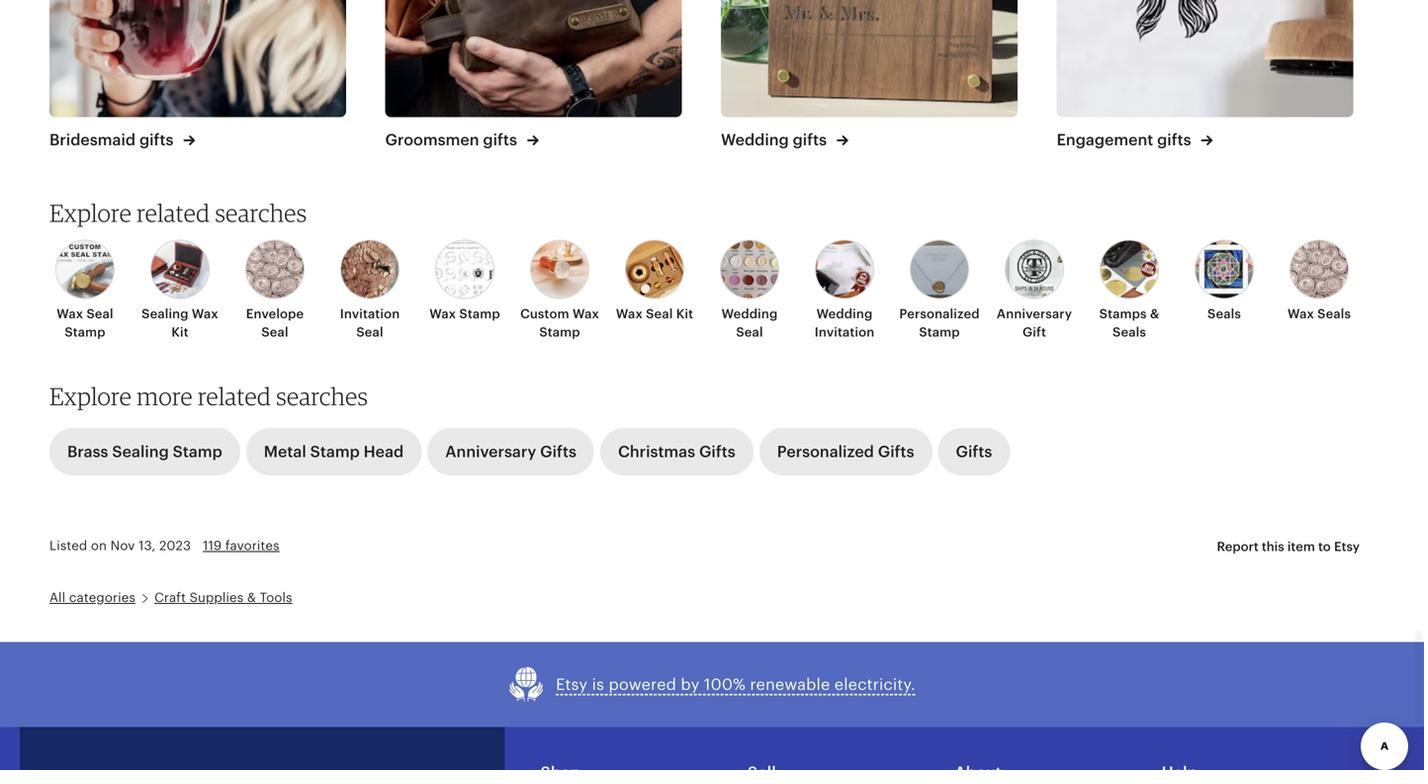 Task type: describe. For each thing, give the bounding box(es) containing it.
etsy inside button
[[1335, 540, 1361, 555]]

envelope seal link
[[234, 240, 317, 341]]

personalized for gifts
[[778, 443, 875, 461]]

listed on nov 13, 2023
[[49, 539, 191, 554]]

wax seal stamp
[[57, 307, 114, 340]]

explore for explore more related searches
[[49, 382, 132, 411]]

stamp left head
[[310, 443, 360, 461]]

invitation inside 'link'
[[340, 307, 400, 322]]

seals link
[[1183, 240, 1267, 323]]

personalized for stamp
[[900, 307, 980, 322]]

gifts for groomsmen
[[483, 131, 517, 149]]

wax inside custom wax stamp
[[573, 307, 600, 322]]

christmas
[[618, 443, 696, 461]]

bridesmaid
[[49, 131, 136, 149]]

wedding invitation
[[815, 307, 875, 340]]

seals inside stamps & seals
[[1113, 325, 1147, 340]]

wedding invitation link
[[804, 240, 887, 341]]

categories
[[69, 591, 136, 605]]

envelope
[[246, 307, 304, 322]]

seal for invitation seal
[[357, 325, 384, 340]]

bridesmaid gifts
[[49, 131, 177, 149]]

craft supplies & tools
[[154, 591, 293, 605]]

invitation seal link
[[329, 240, 412, 341]]

2023
[[159, 539, 191, 554]]

all
[[49, 591, 66, 605]]

wax seal kit link
[[614, 240, 697, 323]]

anniversary gifts link
[[428, 429, 595, 476]]

personalized gifts
[[778, 443, 915, 461]]

report
[[1218, 540, 1259, 555]]

anniversary for gifts
[[446, 443, 537, 461]]

on
[[91, 539, 107, 554]]

1 vertical spatial invitation
[[815, 325, 875, 340]]

more
[[137, 382, 193, 411]]

1 vertical spatial related
[[198, 382, 271, 411]]

etsy inside button
[[556, 676, 588, 694]]

sealing inside sealing wax kit
[[142, 307, 189, 322]]

stamp down the explore more related searches
[[173, 443, 222, 461]]

searches inside region
[[215, 199, 307, 228]]

wax seals
[[1288, 307, 1352, 322]]

explore more related searches
[[49, 382, 368, 411]]

invitation seal
[[340, 307, 400, 340]]

christmas gifts
[[618, 443, 736, 461]]

4 gifts from the left
[[956, 443, 993, 461]]

gift
[[1023, 325, 1047, 340]]

119 favorites link
[[203, 539, 280, 554]]

119 favorites
[[203, 539, 280, 554]]

wax inside sealing wax kit
[[192, 307, 219, 322]]

wedding for seal
[[722, 307, 778, 322]]

seal for envelope seal
[[262, 325, 289, 340]]

wax stamp link
[[424, 240, 507, 323]]

custom
[[521, 307, 570, 322]]

wax for wax seal kit
[[616, 307, 643, 322]]

engagement
[[1057, 131, 1154, 149]]

brass sealing stamp link
[[49, 429, 240, 476]]

anniversary gifts
[[446, 443, 577, 461]]

groomsmen
[[385, 131, 479, 149]]

bridesmaid gifts link
[[49, 0, 346, 151]]

wedding seal
[[722, 307, 778, 340]]

wedding gifts
[[721, 131, 831, 149]]

0 horizontal spatial &
[[247, 591, 256, 605]]

custom wax stamp link
[[519, 240, 602, 341]]

personalized stamp
[[900, 307, 980, 340]]

wedding for gifts
[[721, 131, 789, 149]]

listed
[[49, 539, 87, 554]]

related inside region
[[137, 199, 210, 228]]

stamp inside wax seal stamp
[[65, 325, 106, 340]]

supplies
[[190, 591, 244, 605]]

stamps
[[1100, 307, 1147, 322]]

tools
[[260, 591, 293, 605]]

explore related searches region
[[38, 199, 1387, 377]]

christmas gifts link
[[601, 429, 754, 476]]

anniversary gift link
[[993, 240, 1077, 341]]

favorites
[[225, 539, 280, 554]]

sealing wax kit link
[[139, 240, 222, 341]]

wax seal stamp link
[[44, 240, 127, 341]]

seal for wedding seal
[[737, 325, 764, 340]]

gifts for bridesmaid
[[139, 131, 174, 149]]

gifts for engagement
[[1158, 131, 1192, 149]]

to
[[1319, 540, 1332, 555]]

wax seal kit
[[616, 307, 694, 322]]



Task type: locate. For each thing, give the bounding box(es) containing it.
etsy left is
[[556, 676, 588, 694]]

kit
[[677, 307, 694, 322], [172, 325, 189, 340]]

brass
[[67, 443, 108, 461]]

explore up brass
[[49, 382, 132, 411]]

wax seals link
[[1278, 240, 1362, 323]]

gifts
[[540, 443, 577, 461], [700, 443, 736, 461], [878, 443, 915, 461], [956, 443, 993, 461]]

explore for explore related searches
[[49, 199, 132, 228]]

renewable
[[750, 676, 831, 694]]

explore inside region
[[49, 199, 132, 228]]

stamp inside custom wax stamp
[[540, 325, 581, 340]]

0 horizontal spatial anniversary
[[446, 443, 537, 461]]

nov
[[111, 539, 135, 554]]

0 horizontal spatial invitation
[[340, 307, 400, 322]]

electricity.
[[835, 676, 916, 694]]

stamp left sealing wax kit
[[65, 325, 106, 340]]

1 horizontal spatial personalized
[[900, 307, 980, 322]]

1 horizontal spatial &
[[1151, 307, 1160, 322]]

wax inside wax seal stamp
[[57, 307, 83, 322]]

all categories link
[[49, 591, 136, 605]]

0 vertical spatial sealing
[[142, 307, 189, 322]]

kit up the more in the left of the page
[[172, 325, 189, 340]]

invitation left personalized stamp
[[815, 325, 875, 340]]

0 vertical spatial kit
[[677, 307, 694, 322]]

seal for wax seal stamp
[[87, 307, 114, 322]]

1 vertical spatial &
[[247, 591, 256, 605]]

wedding
[[721, 131, 789, 149], [722, 307, 778, 322], [817, 307, 873, 322]]

0 vertical spatial explore
[[49, 199, 132, 228]]

1 vertical spatial anniversary
[[446, 443, 537, 461]]

1 wax from the left
[[57, 307, 83, 322]]

1 explore from the top
[[49, 199, 132, 228]]

metal stamp head
[[264, 443, 404, 461]]

13,
[[139, 539, 156, 554]]

119
[[203, 539, 222, 554]]

metal
[[264, 443, 307, 461]]

stamp
[[460, 307, 500, 322], [65, 325, 106, 340], [540, 325, 581, 340], [920, 325, 961, 340], [173, 443, 222, 461], [310, 443, 360, 461]]

groomsmen gifts link
[[385, 0, 682, 151]]

gifts inside 'link'
[[793, 131, 827, 149]]

seal left wedding invitation
[[737, 325, 764, 340]]

1 gifts from the left
[[540, 443, 577, 461]]

0 vertical spatial anniversary
[[997, 307, 1073, 322]]

stamp down custom
[[540, 325, 581, 340]]

searches
[[215, 199, 307, 228], [276, 382, 368, 411]]

0 vertical spatial related
[[137, 199, 210, 228]]

this
[[1263, 540, 1285, 555]]

4 gifts from the left
[[1158, 131, 1192, 149]]

sealing wax kit
[[142, 307, 219, 340]]

1 horizontal spatial etsy
[[1335, 540, 1361, 555]]

&
[[1151, 307, 1160, 322], [247, 591, 256, 605]]

seal
[[87, 307, 114, 322], [646, 307, 673, 322], [262, 325, 289, 340], [357, 325, 384, 340], [737, 325, 764, 340]]

0 horizontal spatial kit
[[172, 325, 189, 340]]

seal for wax seal kit
[[646, 307, 673, 322]]

1 vertical spatial etsy
[[556, 676, 588, 694]]

item
[[1288, 540, 1316, 555]]

seal left "wedding seal"
[[646, 307, 673, 322]]

stamp left gift
[[920, 325, 961, 340]]

gifts for wedding
[[793, 131, 827, 149]]

seals inside "link"
[[1208, 307, 1242, 322]]

related up sealing wax kit link
[[137, 199, 210, 228]]

brass sealing stamp
[[67, 443, 222, 461]]

seal left sealing wax kit
[[87, 307, 114, 322]]

stamps & seals link
[[1088, 240, 1172, 341]]

seal inside wax seal stamp
[[87, 307, 114, 322]]

seal right envelope seal
[[357, 325, 384, 340]]

craft
[[154, 591, 186, 605]]

100%
[[704, 676, 746, 694]]

groomsmen gifts
[[385, 131, 521, 149]]

etsy right to
[[1335, 540, 1361, 555]]

kit inside sealing wax kit
[[172, 325, 189, 340]]

sealing inside brass sealing stamp link
[[112, 443, 169, 461]]

1 horizontal spatial seals
[[1208, 307, 1242, 322]]

etsy is powered by 100% renewable electricity. button
[[509, 666, 916, 704]]

sealing right brass
[[112, 443, 169, 461]]

& inside stamps & seals
[[1151, 307, 1160, 322]]

craft supplies & tools link
[[154, 591, 293, 605]]

searches up metal stamp head link
[[276, 382, 368, 411]]

kit for seal
[[677, 307, 694, 322]]

seal inside "wedding seal"
[[737, 325, 764, 340]]

& right stamps
[[1151, 307, 1160, 322]]

gifts
[[139, 131, 174, 149], [483, 131, 517, 149], [793, 131, 827, 149], [1158, 131, 1192, 149]]

seal down envelope
[[262, 325, 289, 340]]

invitation left the wax stamp
[[340, 307, 400, 322]]

by
[[681, 676, 700, 694]]

wax for wax stamp
[[430, 307, 456, 322]]

wedding inside wedding gifts 'link'
[[721, 131, 789, 149]]

explore related searches
[[49, 199, 307, 228]]

1 vertical spatial sealing
[[112, 443, 169, 461]]

personalized stamp link
[[898, 240, 982, 341]]

wax stamp
[[430, 307, 500, 322]]

personalized gifts link
[[760, 429, 933, 476]]

1 vertical spatial personalized
[[778, 443, 875, 461]]

wedding inside wedding invitation
[[817, 307, 873, 322]]

gifts for christmas gifts
[[700, 443, 736, 461]]

gifts for personalized gifts
[[878, 443, 915, 461]]

wedding inside wedding seal link
[[722, 307, 778, 322]]

1 vertical spatial kit
[[172, 325, 189, 340]]

engagement gifts link
[[1057, 0, 1354, 151]]

etsy
[[1335, 540, 1361, 555], [556, 676, 588, 694]]

explore down bridesmaid
[[49, 199, 132, 228]]

personalized inside explore related searches region
[[900, 307, 980, 322]]

1 horizontal spatial invitation
[[815, 325, 875, 340]]

3 gifts from the left
[[878, 443, 915, 461]]

anniversary for gift
[[997, 307, 1073, 322]]

2 explore from the top
[[49, 382, 132, 411]]

2 horizontal spatial seals
[[1318, 307, 1352, 322]]

wedding for invitation
[[817, 307, 873, 322]]

0 horizontal spatial seals
[[1113, 325, 1147, 340]]

anniversary inside explore related searches region
[[997, 307, 1073, 322]]

anniversary
[[997, 307, 1073, 322], [446, 443, 537, 461]]

0 horizontal spatial etsy
[[556, 676, 588, 694]]

0 vertical spatial searches
[[215, 199, 307, 228]]

1 vertical spatial explore
[[49, 382, 132, 411]]

stamp inside personalized stamp
[[920, 325, 961, 340]]

related
[[137, 199, 210, 228], [198, 382, 271, 411]]

powered
[[609, 676, 677, 694]]

3 wax from the left
[[430, 307, 456, 322]]

0 vertical spatial personalized
[[900, 307, 980, 322]]

personalized
[[900, 307, 980, 322], [778, 443, 875, 461]]

wedding gifts link
[[721, 0, 1018, 151]]

wax for wax seals
[[1288, 307, 1315, 322]]

etsy is powered by 100% renewable electricity.
[[556, 676, 916, 694]]

1 vertical spatial searches
[[276, 382, 368, 411]]

kit for wax
[[172, 325, 189, 340]]

report this item to etsy
[[1218, 540, 1361, 555]]

explore
[[49, 199, 132, 228], [49, 382, 132, 411]]

custom wax stamp
[[521, 307, 600, 340]]

report this item to etsy button
[[1203, 529, 1375, 565]]

wax
[[57, 307, 83, 322], [192, 307, 219, 322], [430, 307, 456, 322], [573, 307, 600, 322], [616, 307, 643, 322], [1288, 307, 1315, 322]]

stamps & seals
[[1100, 307, 1160, 340]]

0 vertical spatial &
[[1151, 307, 1160, 322]]

anniversary gift
[[997, 307, 1073, 340]]

seals
[[1208, 307, 1242, 322], [1318, 307, 1352, 322], [1113, 325, 1147, 340]]

4 wax from the left
[[573, 307, 600, 322]]

related right the more in the left of the page
[[198, 382, 271, 411]]

all categories
[[49, 591, 136, 605]]

metal stamp head link
[[246, 429, 422, 476]]

1 horizontal spatial kit
[[677, 307, 694, 322]]

head
[[364, 443, 404, 461]]

gifts link
[[939, 429, 1011, 476]]

0 vertical spatial etsy
[[1335, 540, 1361, 555]]

2 gifts from the left
[[483, 131, 517, 149]]

seal inside invitation seal
[[357, 325, 384, 340]]

1 gifts from the left
[[139, 131, 174, 149]]

engagement gifts
[[1057, 131, 1196, 149]]

kit left "wedding seal"
[[677, 307, 694, 322]]

2 wax from the left
[[192, 307, 219, 322]]

is
[[592, 676, 605, 694]]

3 gifts from the left
[[793, 131, 827, 149]]

& left tools
[[247, 591, 256, 605]]

1 horizontal spatial anniversary
[[997, 307, 1073, 322]]

gifts for anniversary gifts
[[540, 443, 577, 461]]

invitation
[[340, 307, 400, 322], [815, 325, 875, 340]]

5 wax from the left
[[616, 307, 643, 322]]

0 vertical spatial invitation
[[340, 307, 400, 322]]

searches up envelope seal "link"
[[215, 199, 307, 228]]

wedding seal link
[[709, 240, 792, 341]]

0 horizontal spatial personalized
[[778, 443, 875, 461]]

2 gifts from the left
[[700, 443, 736, 461]]

envelope seal
[[246, 307, 304, 340]]

wax for wax seal stamp
[[57, 307, 83, 322]]

6 wax from the left
[[1288, 307, 1315, 322]]

seal inside envelope seal
[[262, 325, 289, 340]]

sealing
[[142, 307, 189, 322], [112, 443, 169, 461]]

sealing right wax seal stamp
[[142, 307, 189, 322]]

stamp left custom
[[460, 307, 500, 322]]



Task type: vqa. For each thing, say whether or not it's contained in the screenshot.
bottom Seller
no



